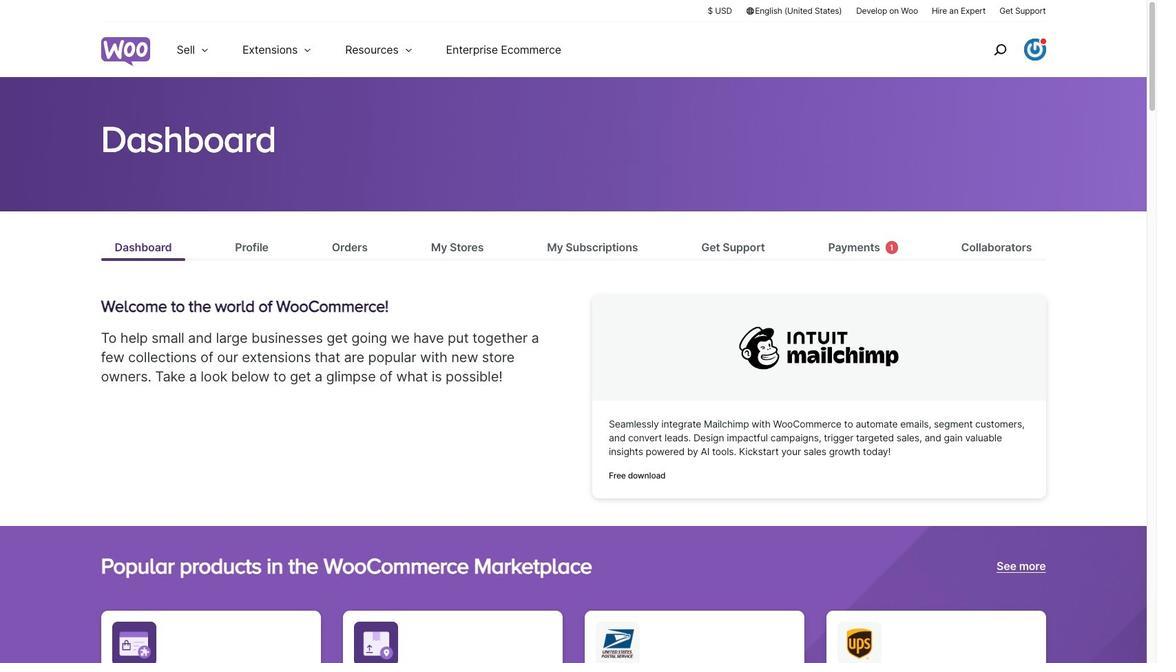 Task type: vqa. For each thing, say whether or not it's contained in the screenshot.
search field
no



Task type: describe. For each thing, give the bounding box(es) containing it.
service navigation menu element
[[965, 27, 1047, 72]]

search image
[[989, 39, 1011, 61]]



Task type: locate. For each thing, give the bounding box(es) containing it.
open account menu image
[[1025, 39, 1047, 61]]



